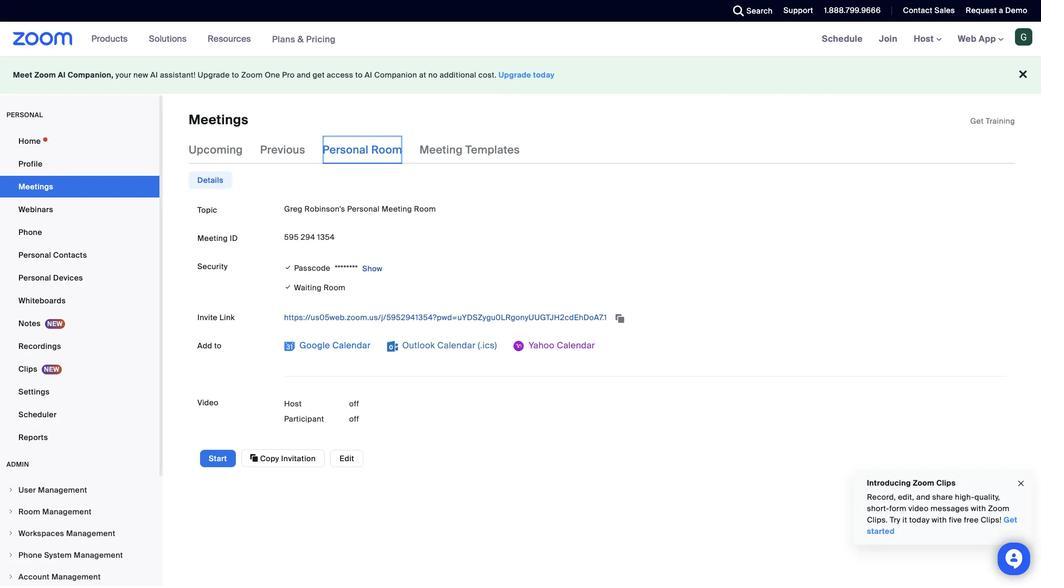 Task type: describe. For each thing, give the bounding box(es) containing it.
upcoming
[[189, 143, 243, 157]]

sales
[[935, 5, 956, 15]]

companion,
[[68, 70, 114, 80]]

started
[[868, 526, 895, 536]]

pro
[[282, 70, 295, 80]]

details
[[198, 176, 224, 185]]

whiteboards
[[18, 296, 66, 306]]

https://us05web.zoom.us/j/5952941354?pwd=uydszygu0lrgonyuugtjh2cdehdoa7.1 link
[[284, 313, 610, 323]]

1 horizontal spatial to
[[232, 70, 239, 80]]

personal inside topic element
[[347, 204, 380, 214]]

copy
[[260, 454, 279, 464]]

right image for workspaces management
[[8, 530, 14, 537]]

reports link
[[0, 427, 160, 448]]

copy url image
[[615, 315, 626, 322]]

checked image
[[284, 282, 292, 293]]

meet zoom ai companion, your new ai assistant! upgrade to zoom one pro and get access to ai companion at no additional cost. upgrade today
[[13, 70, 555, 80]]

2 horizontal spatial to
[[356, 70, 363, 80]]

meeting for meeting templates
[[420, 143, 463, 157]]

zoom inside record, edit, and share high-quality, short-form video messages with zoom clips. try it today with five free clips!
[[989, 504, 1010, 513]]

show button
[[358, 260, 383, 278]]

copy image
[[250, 453, 258, 463]]

product information navigation
[[83, 22, 344, 57]]

phone for phone system management
[[18, 550, 42, 560]]

details tab list
[[189, 172, 232, 189]]

one
[[265, 70, 280, 80]]

meeting for meeting id
[[198, 234, 228, 243]]

copy invitation
[[258, 454, 316, 464]]

web app button
[[959, 33, 1005, 45]]

previous
[[260, 143, 305, 157]]

management for room management
[[42, 507, 92, 517]]

room management menu item
[[0, 501, 160, 522]]

management for account management
[[52, 572, 101, 582]]

workspaces management
[[18, 529, 115, 538]]

host inside meetings navigation
[[915, 33, 937, 45]]

btn image for google calendar
[[284, 341, 295, 352]]

clips.
[[868, 515, 889, 525]]

outlook calendar (.ics) link
[[387, 337, 497, 355]]

show
[[363, 264, 383, 274]]

admin menu menu
[[0, 480, 160, 586]]

form
[[890, 504, 907, 513]]

595
[[284, 232, 299, 242]]

zoom left one
[[241, 70, 263, 80]]

management for user management
[[38, 485, 87, 495]]

workspaces management menu item
[[0, 523, 160, 544]]

get started link
[[868, 515, 1018, 536]]

zoom up edit,
[[914, 478, 935, 488]]

meeting templates
[[420, 143, 520, 157]]

contact sales
[[904, 5, 956, 15]]

cost.
[[479, 70, 497, 80]]

user
[[18, 485, 36, 495]]

account management
[[18, 572, 101, 582]]

profile
[[18, 159, 43, 169]]

resources button
[[208, 22, 256, 56]]

https://us05web.zoom.us/j/5952941354?pwd=uydszygu0lrgonyuugtjh2cdehdoa7.1
[[284, 313, 610, 323]]

recordings link
[[0, 335, 160, 357]]

profile link
[[0, 153, 160, 175]]

invitation
[[281, 454, 316, 464]]

personal for personal room
[[323, 143, 369, 157]]

today inside meet zoom ai companion, footer
[[534, 70, 555, 80]]

personal
[[7, 111, 43, 119]]

home link
[[0, 130, 160, 152]]

google calendar
[[297, 340, 371, 351]]

0 horizontal spatial host
[[284, 399, 302, 409]]

personal devices link
[[0, 267, 160, 289]]

3 ai from the left
[[365, 70, 373, 80]]

meeting inside topic element
[[382, 204, 412, 214]]

phone system management
[[18, 550, 123, 560]]

zoom right meet
[[34, 70, 56, 80]]

video
[[198, 398, 219, 408]]

calendar for google
[[333, 340, 371, 351]]

meetings link
[[0, 176, 160, 198]]

1354
[[318, 232, 335, 242]]

personal room
[[323, 143, 402, 157]]

meeting id
[[198, 234, 238, 243]]

start
[[209, 454, 227, 463]]

settings link
[[0, 381, 160, 403]]

search button
[[725, 0, 776, 22]]

phone system management menu item
[[0, 545, 160, 565]]

templates
[[466, 143, 520, 157]]

participant
[[284, 414, 324, 424]]

get for get training
[[971, 116, 985, 126]]

passcode
[[294, 263, 331, 273]]

banner containing products
[[0, 22, 1042, 57]]

no
[[429, 70, 438, 80]]

link
[[220, 313, 235, 323]]

and inside meet zoom ai companion, footer
[[297, 70, 311, 80]]

2 ai from the left
[[150, 70, 158, 80]]

your
[[116, 70, 132, 80]]

1 ai from the left
[[58, 70, 66, 80]]

schedule
[[823, 33, 863, 45]]

google
[[300, 340, 330, 351]]

request
[[967, 5, 998, 15]]

meet
[[13, 70, 33, 80]]

1 horizontal spatial meetings
[[189, 111, 249, 128]]

solutions button
[[149, 22, 192, 56]]

details tab
[[189, 172, 232, 189]]

google calendar link
[[284, 337, 371, 355]]

get started
[[868, 515, 1018, 536]]

invite
[[198, 313, 218, 323]]

free
[[965, 515, 980, 525]]

room inside tabs of meeting tab list
[[372, 143, 402, 157]]

meetings navigation
[[814, 22, 1042, 57]]

add to element
[[284, 337, 1007, 365]]

greg
[[284, 204, 303, 214]]

room inside menu item
[[18, 507, 40, 517]]

introducing
[[868, 478, 912, 488]]

calendar for yahoo
[[557, 340, 596, 351]]

at
[[419, 70, 427, 80]]

room management
[[18, 507, 92, 517]]



Task type: vqa. For each thing, say whether or not it's contained in the screenshot.
Add to Starred image within the Card for template BCG Matrix ELEMENT
no



Task type: locate. For each thing, give the bounding box(es) containing it.
clips link
[[0, 358, 160, 380]]

security
[[198, 262, 228, 272]]

account management menu item
[[0, 567, 160, 586]]

btn image
[[284, 341, 295, 352], [387, 341, 398, 352]]

2 horizontal spatial meeting
[[420, 143, 463, 157]]

video
[[909, 504, 929, 513]]

right image for room management
[[8, 509, 14, 515]]

tabs of meeting tab list
[[189, 136, 538, 164]]

webinars
[[18, 205, 53, 214]]

outlook calendar (.ics)
[[400, 340, 497, 351]]

scheduler link
[[0, 404, 160, 425]]

1 horizontal spatial host
[[915, 33, 937, 45]]

assistant!
[[160, 70, 196, 80]]

1 calendar from the left
[[333, 340, 371, 351]]

home
[[18, 136, 41, 146]]

0 horizontal spatial upgrade
[[198, 70, 230, 80]]

(.ics)
[[478, 340, 497, 351]]

right image for account management
[[8, 574, 14, 580]]

access
[[327, 70, 354, 80]]

try
[[891, 515, 901, 525]]

join
[[880, 33, 898, 45]]

get left training
[[971, 116, 985, 126]]

1 right image from the top
[[8, 509, 14, 515]]

contact
[[904, 5, 933, 15]]

0 horizontal spatial clips
[[18, 364, 37, 374]]

clips up settings
[[18, 364, 37, 374]]

management inside the account management menu item
[[52, 572, 101, 582]]

1 horizontal spatial today
[[910, 515, 931, 525]]

1 vertical spatial clips
[[937, 478, 957, 488]]

schedule link
[[814, 22, 872, 56]]

record,
[[868, 492, 897, 502]]

upgrade today link
[[499, 70, 555, 80]]

management up "room management"
[[38, 485, 87, 495]]

contact sales link
[[896, 0, 959, 22], [904, 5, 956, 15]]

right image left system
[[8, 552, 14, 558]]

personal inside tabs of meeting tab list
[[323, 143, 369, 157]]

calendar for outlook
[[438, 340, 476, 351]]

1 horizontal spatial btn image
[[387, 341, 398, 352]]

2 horizontal spatial ai
[[365, 70, 373, 80]]

1 off from the top
[[350, 399, 359, 409]]

0 vertical spatial meeting
[[420, 143, 463, 157]]

zoom
[[34, 70, 56, 80], [241, 70, 263, 80], [914, 478, 935, 488], [989, 504, 1010, 513]]

admin
[[7, 460, 29, 469]]

off for host
[[350, 399, 359, 409]]

to
[[232, 70, 239, 80], [356, 70, 363, 80], [214, 341, 222, 351]]

meet zoom ai companion, footer
[[0, 56, 1042, 94]]

1 horizontal spatial and
[[917, 492, 931, 502]]

********
[[335, 263, 358, 273]]

outlook
[[403, 340, 435, 351]]

1 vertical spatial get
[[1005, 515, 1018, 525]]

phone inside menu item
[[18, 550, 42, 560]]

1 host element from the top
[[350, 399, 415, 409]]

management inside phone system management menu item
[[74, 550, 123, 560]]

btn image left outlook
[[387, 341, 398, 352]]

and left get
[[297, 70, 311, 80]]

right image down right image in the left of the page
[[8, 509, 14, 515]]

topic
[[198, 205, 218, 215]]

calendar right yahoo
[[557, 340, 596, 351]]

webinars link
[[0, 199, 160, 220]]

0 horizontal spatial ai
[[58, 70, 66, 80]]

management up the workspaces management
[[42, 507, 92, 517]]

phone inside personal menu menu
[[18, 227, 42, 237]]

quality,
[[975, 492, 1001, 502]]

1 btn image from the left
[[284, 341, 295, 352]]

close image
[[1018, 477, 1026, 490]]

and up the video
[[917, 492, 931, 502]]

host element for host
[[350, 399, 415, 409]]

products
[[92, 33, 128, 45]]

management up the account management menu item
[[74, 550, 123, 560]]

high-
[[956, 492, 975, 502]]

host element for participant
[[350, 414, 415, 425]]

companion
[[375, 70, 417, 80]]

btn image inside outlook calendar (.ics) link
[[387, 341, 398, 352]]

1 horizontal spatial get
[[1005, 515, 1018, 525]]

ai left the "companion"
[[365, 70, 373, 80]]

1 horizontal spatial clips
[[937, 478, 957, 488]]

0 horizontal spatial meetings
[[18, 182, 53, 192]]

1.888.799.9666
[[825, 5, 882, 15]]

0 vertical spatial off
[[350, 399, 359, 409]]

right image
[[8, 487, 14, 493]]

management down room management menu item
[[66, 529, 115, 538]]

get inside get started
[[1005, 515, 1018, 525]]

training
[[987, 116, 1016, 126]]

0 horizontal spatial today
[[534, 70, 555, 80]]

0 vertical spatial with
[[972, 504, 987, 513]]

1 vertical spatial with
[[933, 515, 948, 525]]

solutions
[[149, 33, 187, 45]]

add to
[[198, 341, 222, 351]]

3 right image from the top
[[8, 552, 14, 558]]

1 horizontal spatial with
[[972, 504, 987, 513]]

host button
[[915, 33, 942, 45]]

1 vertical spatial and
[[917, 492, 931, 502]]

https://us05web.zoom.us/j/5952941354?pwd=uydszygu0lrgonyuugtjh2cdehdoa7.1 application
[[284, 309, 1007, 326]]

right image inside the account management menu item
[[8, 574, 14, 580]]

management inside user management menu item
[[38, 485, 87, 495]]

0 horizontal spatial to
[[214, 341, 222, 351]]

plans & pricing
[[272, 33, 336, 45]]

plans
[[272, 33, 296, 45]]

account
[[18, 572, 50, 582]]

0 vertical spatial and
[[297, 70, 311, 80]]

1 vertical spatial host element
[[350, 414, 415, 425]]

0 vertical spatial today
[[534, 70, 555, 80]]

personal for personal contacts
[[18, 250, 51, 260]]

right image left workspaces
[[8, 530, 14, 537]]

and inside record, edit, and share high-quality, short-form video messages with zoom clips. try it today with five free clips!
[[917, 492, 931, 502]]

zoom logo image
[[13, 32, 73, 46]]

today
[[534, 70, 555, 80], [910, 515, 931, 525]]

right image for phone system management
[[8, 552, 14, 558]]

upgrade right 'cost.'
[[499, 70, 532, 80]]

notes
[[18, 319, 41, 328]]

personal contacts
[[18, 250, 87, 260]]

phone down 'webinars'
[[18, 227, 42, 237]]

1 phone from the top
[[18, 227, 42, 237]]

to right add
[[214, 341, 222, 351]]

new
[[134, 70, 148, 80]]

host
[[915, 33, 937, 45], [284, 399, 302, 409]]

personal devices
[[18, 273, 83, 283]]

management down phone system management menu item
[[52, 572, 101, 582]]

upgrade down the product information navigation
[[198, 70, 230, 80]]

2 off from the top
[[350, 414, 359, 424]]

short-
[[868, 504, 890, 513]]

1 vertical spatial today
[[910, 515, 931, 525]]

web app
[[959, 33, 997, 45]]

upgrade
[[198, 70, 230, 80], [499, 70, 532, 80]]

meetings up 'webinars'
[[18, 182, 53, 192]]

0 horizontal spatial meeting
[[198, 234, 228, 243]]

0 vertical spatial meetings
[[189, 111, 249, 128]]

2 vertical spatial meeting
[[198, 234, 228, 243]]

4 right image from the top
[[8, 574, 14, 580]]

banner
[[0, 22, 1042, 57]]

1 vertical spatial host
[[284, 399, 302, 409]]

clips inside personal menu menu
[[18, 364, 37, 374]]

request a demo link
[[959, 0, 1042, 22], [967, 5, 1028, 15]]

btn image for outlook calendar (.ics)
[[387, 341, 398, 352]]

today inside record, edit, and share high-quality, short-form video messages with zoom clips. try it today with five free clips!
[[910, 515, 931, 525]]

it
[[903, 515, 908, 525]]

waiting room
[[292, 283, 346, 293]]

2 horizontal spatial calendar
[[557, 340, 596, 351]]

phone for phone
[[18, 227, 42, 237]]

get for get started
[[1005, 515, 1018, 525]]

management inside workspaces management menu item
[[66, 529, 115, 538]]

meetings up upcoming
[[189, 111, 249, 128]]

1 horizontal spatial upgrade
[[499, 70, 532, 80]]

app
[[980, 33, 997, 45]]

invite link
[[198, 313, 235, 323]]

messages
[[931, 504, 970, 513]]

with up "free"
[[972, 504, 987, 513]]

calendar down https://us05web.zoom.us/j/5952941354?pwd=uydszygu0lrgonyuugtjh2cdehdoa7.1 link
[[438, 340, 476, 351]]

pricing
[[306, 33, 336, 45]]

products button
[[92, 22, 133, 56]]

1 vertical spatial meetings
[[18, 182, 53, 192]]

btn image left google
[[284, 341, 295, 352]]

0 horizontal spatial btn image
[[284, 341, 295, 352]]

host element
[[350, 399, 415, 409], [350, 414, 415, 425]]

workspaces
[[18, 529, 64, 538]]

0 vertical spatial host element
[[350, 399, 415, 409]]

personal menu menu
[[0, 130, 160, 449]]

0 horizontal spatial calendar
[[333, 340, 371, 351]]

0 vertical spatial get
[[971, 116, 985, 126]]

0 horizontal spatial get
[[971, 116, 985, 126]]

2 phone from the top
[[18, 550, 42, 560]]

system
[[44, 550, 72, 560]]

1 horizontal spatial calendar
[[438, 340, 476, 351]]

recordings
[[18, 341, 61, 351]]

btn image
[[514, 341, 525, 352]]

share
[[933, 492, 954, 502]]

room inside topic element
[[414, 204, 436, 214]]

management for workspaces management
[[66, 529, 115, 538]]

get right "clips!"
[[1005, 515, 1018, 525]]

phone link
[[0, 221, 160, 243]]

edit
[[340, 454, 355, 463]]

294
[[301, 232, 315, 242]]

2 calendar from the left
[[438, 340, 476, 351]]

user management menu item
[[0, 480, 160, 500]]

2 btn image from the left
[[387, 341, 398, 352]]

meeting inside tab list
[[420, 143, 463, 157]]

yahoo calendar link
[[514, 337, 596, 355]]

right image inside phone system management menu item
[[8, 552, 14, 558]]

1 vertical spatial phone
[[18, 550, 42, 560]]

request a demo
[[967, 5, 1028, 15]]

right image
[[8, 509, 14, 515], [8, 530, 14, 537], [8, 552, 14, 558], [8, 574, 14, 580]]

management inside room management menu item
[[42, 507, 92, 517]]

right image left "account"
[[8, 574, 14, 580]]

0 vertical spatial host
[[915, 33, 937, 45]]

1 horizontal spatial ai
[[150, 70, 158, 80]]

1 upgrade from the left
[[198, 70, 230, 80]]

five
[[950, 515, 963, 525]]

a
[[1000, 5, 1004, 15]]

to down "resources" dropdown button
[[232, 70, 239, 80]]

phone up "account"
[[18, 550, 42, 560]]

management
[[38, 485, 87, 495], [42, 507, 92, 517], [66, 529, 115, 538], [74, 550, 123, 560], [52, 572, 101, 582]]

off for participant
[[350, 414, 359, 424]]

2 upgrade from the left
[[499, 70, 532, 80]]

settings
[[18, 387, 50, 397]]

yahoo calendar
[[527, 340, 596, 351]]

calendar right google
[[333, 340, 371, 351]]

1 vertical spatial meeting
[[382, 204, 412, 214]]

0 vertical spatial clips
[[18, 364, 37, 374]]

devices
[[53, 273, 83, 283]]

meetings inside personal menu menu
[[18, 182, 53, 192]]

2 right image from the top
[[8, 530, 14, 537]]

0 horizontal spatial and
[[297, 70, 311, 80]]

profile picture image
[[1016, 28, 1033, 46]]

scheduler
[[18, 410, 57, 420]]

host down contact sales on the top of the page
[[915, 33, 937, 45]]

0 horizontal spatial with
[[933, 515, 948, 525]]

ai left companion,
[[58, 70, 66, 80]]

btn image inside google calendar link
[[284, 341, 295, 352]]

&
[[298, 33, 304, 45]]

ai right new
[[150, 70, 158, 80]]

host up participant
[[284, 399, 302, 409]]

1 vertical spatial off
[[350, 414, 359, 424]]

1.888.799.9666 button
[[817, 0, 884, 22], [825, 5, 882, 15]]

1 horizontal spatial meeting
[[382, 204, 412, 214]]

right image inside room management menu item
[[8, 509, 14, 515]]

user management
[[18, 485, 87, 495]]

0 vertical spatial phone
[[18, 227, 42, 237]]

zoom up "clips!"
[[989, 504, 1010, 513]]

get training
[[971, 116, 1016, 126]]

2 host element from the top
[[350, 414, 415, 425]]

3 calendar from the left
[[557, 340, 596, 351]]

personal contacts link
[[0, 244, 160, 266]]

support
[[784, 5, 814, 15]]

right image inside workspaces management menu item
[[8, 530, 14, 537]]

topic element
[[284, 202, 1007, 217]]

checked image
[[284, 262, 292, 273]]

clips up share
[[937, 478, 957, 488]]

to right access
[[356, 70, 363, 80]]

personal for personal devices
[[18, 273, 51, 283]]

with down messages
[[933, 515, 948, 525]]

clips
[[18, 364, 37, 374], [937, 478, 957, 488]]



